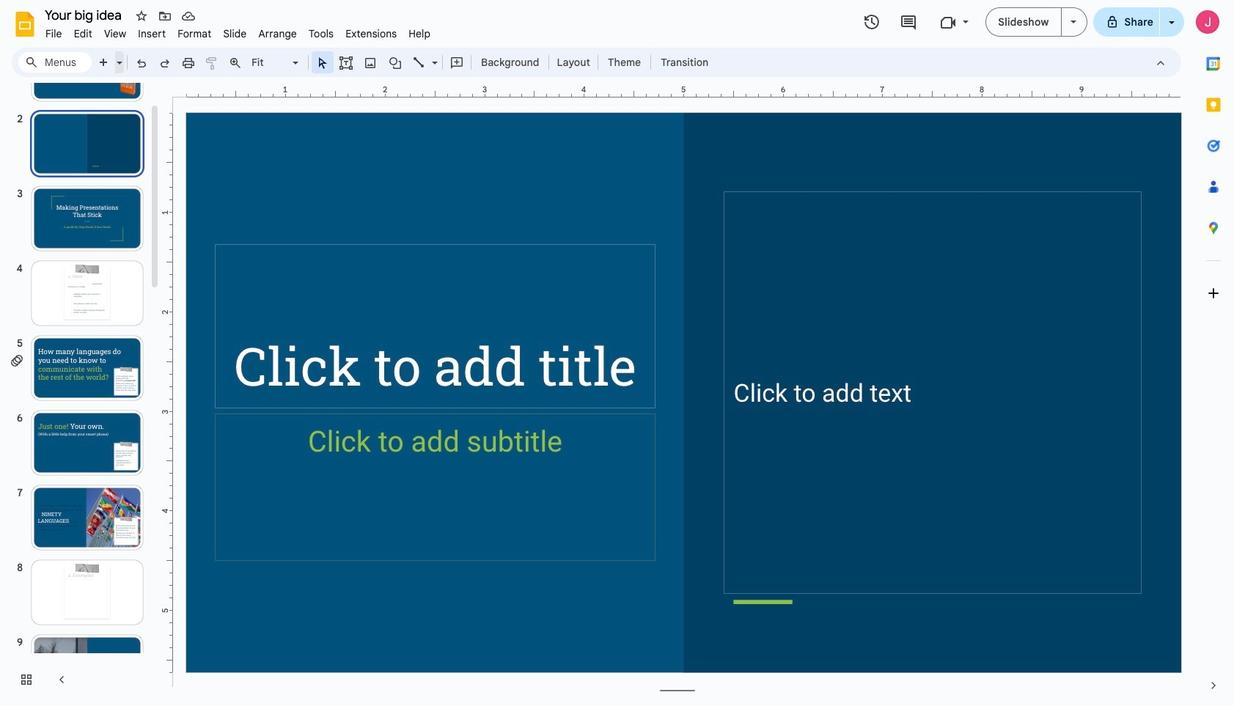 Task type: vqa. For each thing, say whether or not it's contained in the screenshot.
bottom TEXT
no



Task type: locate. For each thing, give the bounding box(es) containing it.
application
[[0, 0, 1235, 706]]

menu item up menus field
[[40, 25, 68, 43]]

8 menu item from the left
[[303, 25, 340, 43]]

menu item up the select (esc) image
[[303, 25, 340, 43]]

menu item
[[40, 25, 68, 43], [68, 25, 98, 43], [98, 25, 132, 43], [132, 25, 172, 43], [172, 25, 217, 43], [217, 25, 253, 43], [253, 25, 303, 43], [303, 25, 340, 43], [340, 25, 403, 43], [403, 25, 437, 43]]

menu item down rename text box
[[68, 25, 98, 43]]

Star checkbox
[[131, 6, 152, 26]]

menu item up 'select line' image
[[403, 25, 437, 43]]

insert image image
[[362, 52, 379, 73]]

hide the menus (ctrl+shift+f) image
[[1154, 56, 1169, 70]]

menu item up zoom icon
[[217, 25, 253, 43]]

shape image
[[387, 52, 404, 73]]

select (esc) image
[[315, 56, 330, 70]]

star image
[[134, 9, 149, 23]]

menu item down star "icon"
[[132, 25, 172, 43]]

tab list
[[1194, 43, 1235, 665]]

6 menu item from the left
[[217, 25, 253, 43]]

menu item up insert image
[[340, 25, 403, 43]]

2 menu item from the left
[[68, 25, 98, 43]]

menu bar
[[40, 19, 437, 43]]

menu item down document status: saved to drive. icon
[[172, 25, 217, 43]]

print (⌘p) image
[[181, 56, 196, 70]]

menu item up new slide with layout image
[[98, 25, 132, 43]]

main toolbar
[[91, 51, 716, 73]]

undo (⌘z) image
[[134, 56, 149, 70]]

4 menu item from the left
[[132, 25, 172, 43]]

select line image
[[428, 53, 438, 58]]

5 menu item from the left
[[172, 25, 217, 43]]

Zoom text field
[[249, 52, 291, 73]]

last edit was seconds ago image
[[864, 13, 881, 31]]

redo (⌘y) image
[[158, 56, 172, 70]]

line image
[[412, 56, 427, 70]]

navigation
[[0, 21, 161, 706]]

menu item up zoom field
[[253, 25, 303, 43]]

tab list inside menu bar banner
[[1194, 43, 1235, 665]]

slides home image
[[12, 11, 38, 37]]



Task type: describe. For each thing, give the bounding box(es) containing it.
text box image
[[339, 56, 354, 70]]

3 menu item from the left
[[98, 25, 132, 43]]

document status: saved to drive. image
[[181, 9, 196, 23]]

move image
[[158, 9, 172, 23]]

menu bar inside menu bar banner
[[40, 19, 437, 43]]

9 menu item from the left
[[340, 25, 403, 43]]

paint format image
[[205, 56, 219, 70]]

share. private to only me. image
[[1106, 15, 1119, 28]]

add comment (⌘+option+m) image
[[450, 56, 464, 70]]

Rename text field
[[40, 6, 130, 23]]

10 menu item from the left
[[403, 25, 437, 43]]

new slide (ctrl+m) image
[[97, 56, 112, 70]]

menu bar banner
[[0, 0, 1235, 706]]

Zoom field
[[247, 52, 305, 73]]

7 menu item from the left
[[253, 25, 303, 43]]

1 menu item from the left
[[40, 25, 68, 43]]

quick sharing actions image
[[1169, 21, 1175, 44]]

Menus field
[[18, 52, 92, 73]]

new slide with layout image
[[113, 53, 123, 58]]

zoom image
[[228, 56, 243, 70]]

presentation options image
[[1071, 21, 1077, 23]]

show all comments image
[[900, 14, 918, 31]]



